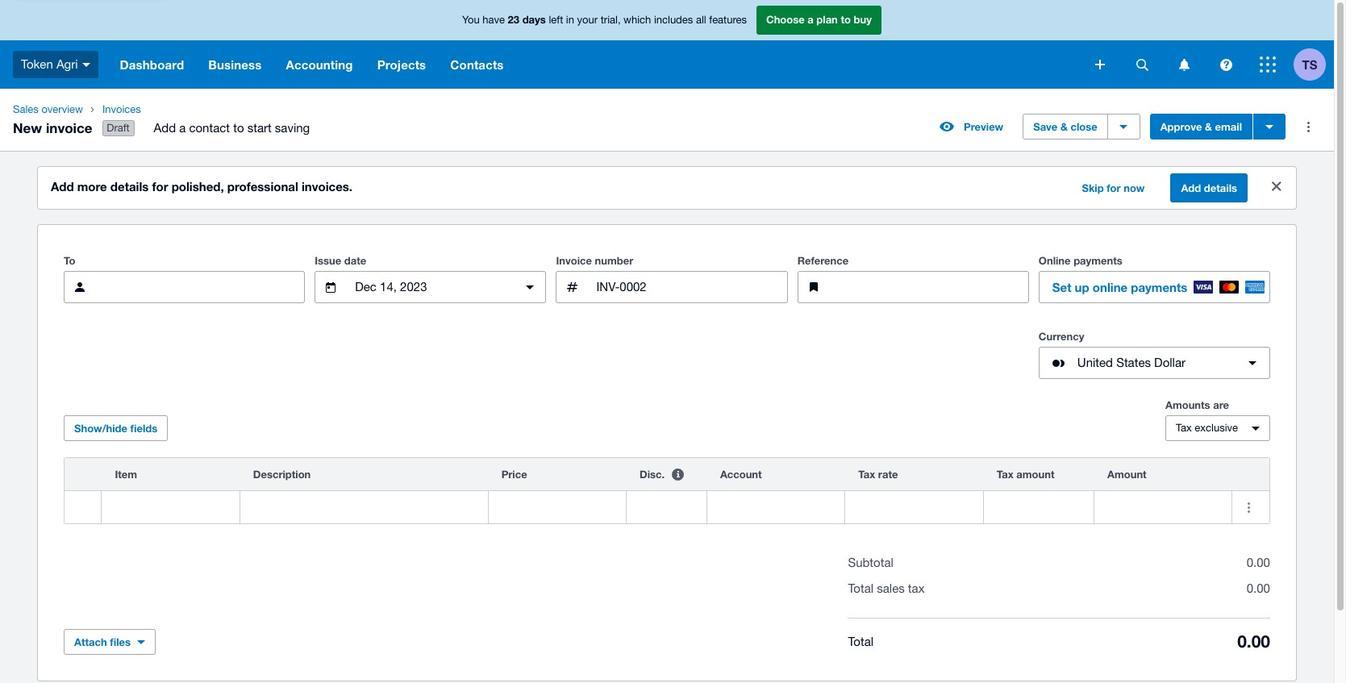 Task type: describe. For each thing, give the bounding box(es) containing it.
projects
[[377, 57, 426, 72]]

attach
[[74, 636, 107, 649]]

tax exclusive button
[[1165, 415, 1270, 441]]

issue
[[315, 254, 341, 267]]

amount
[[1016, 468, 1054, 481]]

approve
[[1160, 120, 1202, 133]]

to for contact
[[233, 121, 244, 135]]

add details
[[1181, 182, 1237, 194]]

fields
[[130, 422, 157, 435]]

invoice line item list element
[[64, 457, 1270, 524]]

none field inside the invoice line item list element
[[102, 491, 239, 524]]

to
[[64, 254, 75, 267]]

2 vertical spatial 0.00
[[1237, 632, 1270, 652]]

files
[[110, 636, 131, 649]]

are
[[1213, 399, 1229, 411]]

0.00 for total sales tax
[[1247, 582, 1270, 595]]

item
[[115, 468, 137, 481]]

in
[[566, 14, 574, 26]]

dashboard
[[120, 57, 184, 72]]

buy
[[854, 13, 872, 26]]

Reference text field
[[836, 272, 1028, 303]]

show/hide fields button
[[64, 415, 168, 441]]

states
[[1116, 356, 1151, 369]]

0 horizontal spatial details
[[110, 179, 149, 194]]

Inventory item text field
[[102, 492, 239, 523]]

show/hide
[[74, 422, 127, 435]]

dashboard link
[[108, 40, 196, 89]]

add details button
[[1171, 173, 1248, 203]]

sales
[[13, 103, 39, 115]]

number
[[595, 254, 633, 267]]

tax rate
[[858, 468, 898, 481]]

business button
[[196, 40, 274, 89]]

more
[[77, 179, 107, 194]]

ts button
[[1294, 40, 1334, 89]]

total for total sales tax
[[848, 582, 873, 595]]

ts
[[1302, 57, 1317, 71]]

set up online payments
[[1052, 280, 1187, 294]]

Price field
[[488, 492, 626, 523]]

united
[[1077, 356, 1113, 369]]

more line item options image
[[1233, 491, 1265, 524]]

more information on discount image
[[661, 458, 694, 490]]

tax amount
[[997, 468, 1054, 481]]

approve & email button
[[1150, 114, 1252, 140]]

total for total
[[848, 634, 873, 648]]

reference
[[797, 254, 849, 267]]

dollar
[[1154, 356, 1186, 369]]

saving
[[275, 121, 310, 135]]

start
[[247, 121, 272, 135]]

sales overview link
[[6, 102, 89, 118]]

save
[[1033, 120, 1058, 133]]

more date options image
[[514, 271, 546, 303]]

add for add a contact to start saving
[[154, 121, 176, 135]]

contacts button
[[438, 40, 516, 89]]

tax
[[908, 582, 925, 595]]

set up online payments button
[[1039, 271, 1270, 303]]

invoices link
[[96, 102, 323, 118]]

more line item options element
[[1233, 458, 1269, 490]]

professional
[[227, 179, 298, 194]]

exclusive
[[1195, 422, 1238, 434]]

email
[[1215, 120, 1242, 133]]

contact element
[[64, 271, 305, 303]]

save & close button
[[1023, 114, 1108, 140]]

you
[[462, 14, 480, 26]]

trial,
[[601, 14, 621, 26]]

accounting
[[286, 57, 353, 72]]

description
[[253, 468, 311, 481]]

23
[[508, 13, 519, 26]]

approve & email
[[1160, 120, 1242, 133]]

0.00 for subtotal
[[1247, 556, 1270, 569]]

you have 23 days left in your trial, which includes all features
[[462, 13, 747, 26]]

svg image up email
[[1220, 58, 1232, 71]]

tax for tax amount
[[997, 468, 1013, 481]]

save & close
[[1033, 120, 1097, 133]]

online
[[1039, 254, 1071, 267]]

draft
[[107, 122, 130, 134]]

token
[[21, 57, 53, 71]]

left
[[549, 14, 563, 26]]

new invoice
[[13, 119, 92, 136]]

sales overview
[[13, 103, 83, 115]]

issue date
[[315, 254, 366, 267]]

skip
[[1082, 182, 1104, 194]]

close
[[1071, 120, 1097, 133]]

1 svg image from the left
[[1136, 58, 1148, 71]]

details inside button
[[1204, 182, 1237, 194]]

Invoice number text field
[[595, 272, 787, 303]]

Description text field
[[240, 492, 488, 523]]

accounting button
[[274, 40, 365, 89]]

sales
[[877, 582, 905, 595]]

Issue date text field
[[353, 272, 508, 303]]

invoice
[[46, 119, 92, 136]]



Task type: locate. For each thing, give the bounding box(es) containing it.
svg image
[[1136, 58, 1148, 71], [1179, 58, 1189, 71]]

1 horizontal spatial &
[[1205, 120, 1212, 133]]

a left plan
[[808, 13, 814, 26]]

details left the close icon
[[1204, 182, 1237, 194]]

& inside save & close button
[[1060, 120, 1068, 133]]

have
[[483, 14, 505, 26]]

features
[[709, 14, 747, 26]]

token agri button
[[0, 40, 108, 89]]

2 & from the left
[[1205, 120, 1212, 133]]

2 horizontal spatial add
[[1181, 182, 1201, 194]]

0 horizontal spatial a
[[179, 121, 186, 135]]

details
[[110, 179, 149, 194], [1204, 182, 1237, 194]]

invoice number element
[[556, 271, 788, 303]]

total down total sales tax at right
[[848, 634, 873, 648]]

more invoice options image
[[1292, 111, 1324, 143]]

1 vertical spatial to
[[233, 121, 244, 135]]

To text field
[[102, 272, 304, 303]]

token agri
[[21, 57, 78, 71]]

0 horizontal spatial tax
[[858, 468, 875, 481]]

for inside button
[[1107, 182, 1121, 194]]

0.00
[[1247, 556, 1270, 569], [1247, 582, 1270, 595], [1237, 632, 1270, 652]]

& for email
[[1205, 120, 1212, 133]]

details right more
[[110, 179, 149, 194]]

projects button
[[365, 40, 438, 89]]

2 svg image from the left
[[1179, 58, 1189, 71]]

amounts are
[[1165, 399, 1229, 411]]

1 horizontal spatial details
[[1204, 182, 1237, 194]]

0 vertical spatial total
[[848, 582, 873, 595]]

1 horizontal spatial a
[[808, 13, 814, 26]]

tax for tax rate
[[858, 468, 875, 481]]

overview
[[41, 103, 83, 115]]

0 horizontal spatial payments
[[1074, 254, 1122, 267]]

contact
[[189, 121, 230, 135]]

all
[[696, 14, 706, 26]]

1 vertical spatial total
[[848, 634, 873, 648]]

amounts
[[1165, 399, 1210, 411]]

rate
[[878, 468, 898, 481]]

total down the subtotal
[[848, 582, 873, 595]]

add left more
[[51, 179, 74, 194]]

0 horizontal spatial for
[[152, 179, 168, 194]]

invoices.
[[302, 179, 352, 194]]

1 vertical spatial 0.00
[[1247, 582, 1270, 595]]

attach files
[[74, 636, 131, 649]]

choose
[[766, 13, 805, 26]]

to for plan
[[841, 13, 851, 26]]

a for contact
[[179, 121, 186, 135]]

add a contact to start saving
[[154, 121, 310, 135]]

account
[[720, 468, 762, 481]]

add right now on the right of page
[[1181, 182, 1201, 194]]

0 horizontal spatial add
[[51, 179, 74, 194]]

close image
[[1261, 170, 1293, 203]]

which
[[624, 14, 651, 26]]

for left polished,
[[152, 179, 168, 194]]

total
[[848, 582, 873, 595], [848, 634, 873, 648]]

add more details for polished, professional invoices. status
[[38, 167, 1296, 209]]

currency
[[1039, 330, 1084, 343]]

1 & from the left
[[1060, 120, 1068, 133]]

0 vertical spatial to
[[841, 13, 851, 26]]

tax for tax exclusive
[[1176, 422, 1192, 434]]

payments inside the set up online payments popup button
[[1131, 280, 1187, 294]]

a left contact at left
[[179, 121, 186, 135]]

a inside banner
[[808, 13, 814, 26]]

tax left amount
[[997, 468, 1013, 481]]

& inside approve & email button
[[1205, 120, 1212, 133]]

up
[[1075, 280, 1089, 294]]

svg image right agri
[[82, 63, 90, 67]]

total sales tax
[[848, 582, 925, 595]]

subtotal
[[848, 556, 893, 569]]

online
[[1093, 280, 1128, 294]]

united states dollar
[[1077, 356, 1186, 369]]

tax
[[1176, 422, 1192, 434], [858, 468, 875, 481], [997, 468, 1013, 481]]

0 vertical spatial a
[[808, 13, 814, 26]]

1 vertical spatial payments
[[1131, 280, 1187, 294]]

0 horizontal spatial &
[[1060, 120, 1068, 133]]

add for add more details for polished, professional invoices.
[[51, 179, 74, 194]]

None field
[[102, 491, 239, 524]]

0 vertical spatial payments
[[1074, 254, 1122, 267]]

2 total from the top
[[848, 634, 873, 648]]

0 horizontal spatial to
[[233, 121, 244, 135]]

preview
[[964, 120, 1003, 133]]

for
[[152, 179, 168, 194], [1107, 182, 1121, 194]]

1 horizontal spatial svg image
[[1179, 58, 1189, 71]]

price
[[501, 468, 527, 481]]

set
[[1052, 280, 1071, 294]]

invoice number
[[556, 254, 633, 267]]

polished,
[[172, 179, 224, 194]]

choose a plan to buy
[[766, 13, 872, 26]]

payments right online
[[1131, 280, 1187, 294]]

preview button
[[930, 114, 1013, 140]]

tax down amounts
[[1176, 422, 1192, 434]]

days
[[522, 13, 546, 26]]

invoice
[[556, 254, 592, 267]]

1 vertical spatial a
[[179, 121, 186, 135]]

add left contact at left
[[154, 121, 176, 135]]

date
[[344, 254, 366, 267]]

svg image up close
[[1095, 60, 1105, 69]]

a
[[808, 13, 814, 26], [179, 121, 186, 135]]

tax exclusive
[[1176, 422, 1238, 434]]

business
[[208, 57, 262, 72]]

2 horizontal spatial tax
[[1176, 422, 1192, 434]]

banner containing ts
[[0, 0, 1334, 89]]

1 horizontal spatial payments
[[1131, 280, 1187, 294]]

&
[[1060, 120, 1068, 133], [1205, 120, 1212, 133]]

agri
[[56, 57, 78, 71]]

to left start
[[233, 121, 244, 135]]

& for close
[[1060, 120, 1068, 133]]

payments up online
[[1074, 254, 1122, 267]]

add inside add details button
[[1181, 182, 1201, 194]]

for left now on the right of page
[[1107, 182, 1121, 194]]

online payments
[[1039, 254, 1122, 267]]

your
[[577, 14, 598, 26]]

invoices
[[102, 103, 141, 115]]

to inside banner
[[841, 13, 851, 26]]

add for add details
[[1181, 182, 1201, 194]]

svg image
[[1260, 56, 1276, 73], [1220, 58, 1232, 71], [1095, 60, 1105, 69], [82, 63, 90, 67]]

to left the buy
[[841, 13, 851, 26]]

1 horizontal spatial tax
[[997, 468, 1013, 481]]

show/hide fields
[[74, 422, 157, 435]]

skip for now button
[[1072, 175, 1154, 201]]

a for plan
[[808, 13, 814, 26]]

1 horizontal spatial to
[[841, 13, 851, 26]]

tax inside tax exclusive popup button
[[1176, 422, 1192, 434]]

disc.
[[640, 468, 665, 481]]

skip for now
[[1082, 182, 1145, 194]]

1 total from the top
[[848, 582, 873, 595]]

add
[[154, 121, 176, 135], [51, 179, 74, 194], [1181, 182, 1201, 194]]

tax left the rate
[[858, 468, 875, 481]]

Amount field
[[1094, 492, 1232, 523]]

payments
[[1074, 254, 1122, 267], [1131, 280, 1187, 294]]

new
[[13, 119, 42, 136]]

1 horizontal spatial add
[[154, 121, 176, 135]]

svg image inside token agri popup button
[[82, 63, 90, 67]]

attach files button
[[64, 629, 156, 655]]

& left email
[[1205, 120, 1212, 133]]

svg image left 'ts'
[[1260, 56, 1276, 73]]

add more details for polished, professional invoices.
[[51, 179, 352, 194]]

1 horizontal spatial for
[[1107, 182, 1121, 194]]

0 horizontal spatial svg image
[[1136, 58, 1148, 71]]

plan
[[816, 13, 838, 26]]

banner
[[0, 0, 1334, 89]]

includes
[[654, 14, 693, 26]]

0 vertical spatial 0.00
[[1247, 556, 1270, 569]]

& right save
[[1060, 120, 1068, 133]]

united states dollar button
[[1039, 347, 1270, 379]]



Task type: vqa. For each thing, say whether or not it's contained in the screenshot.
by
no



